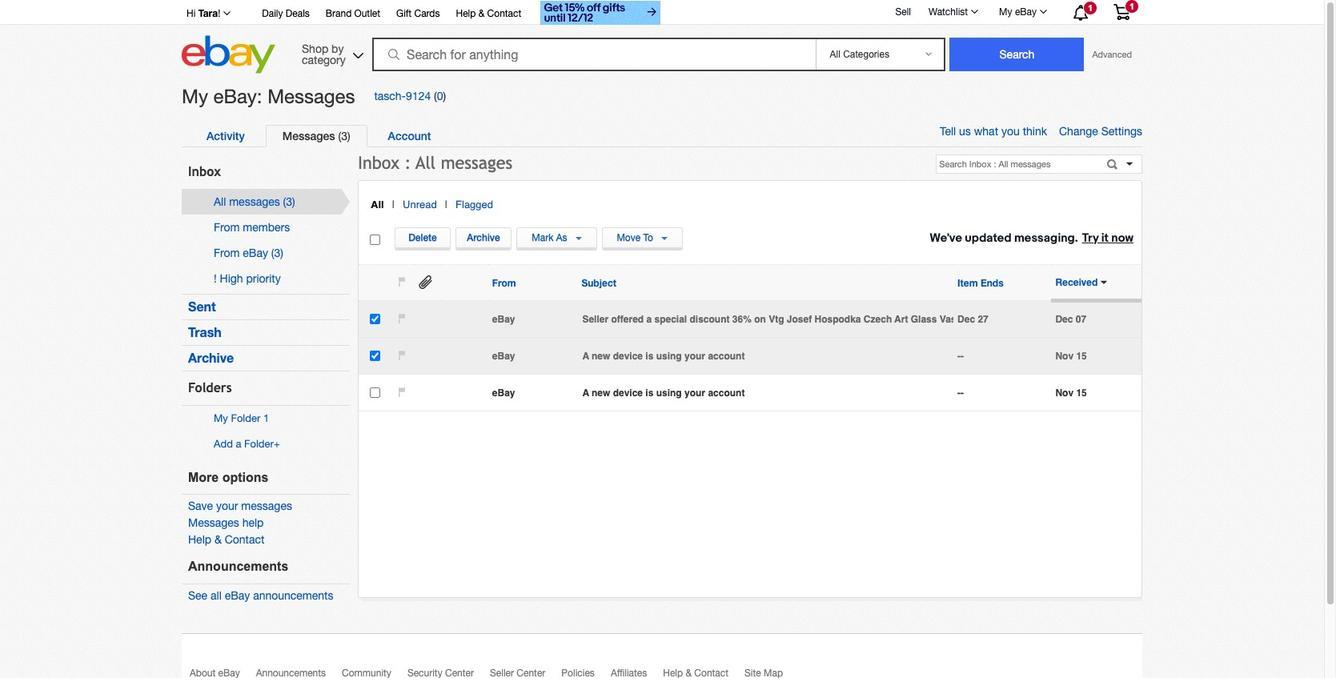 Task type: describe. For each thing, give the bounding box(es) containing it.
as
[[556, 233, 567, 244]]

sent
[[188, 299, 216, 314]]

account
[[388, 129, 431, 142]]

save your messages messages help help & contact
[[188, 500, 292, 546]]

0 vertical spatial messages
[[268, 85, 355, 107]]

new for 2nd the a new device is using your account link from the bottom of the page
[[592, 351, 610, 362]]

1 is from the top
[[646, 351, 654, 362]]

seller offered a special discount 36% on vtg josef hospodka czech art glass vase ...
[[582, 314, 973, 325]]

category
[[302, 53, 346, 66]]

announcements
[[253, 589, 334, 602]]

all | unread | flagged
[[371, 198, 493, 210]]

2 vertical spatial from
[[492, 277, 516, 289]]

watchlist link
[[920, 2, 986, 22]]

discount
[[690, 314, 730, 325]]

all for all | unread | flagged
[[371, 198, 384, 210]]

help & contact
[[456, 8, 522, 19]]

gift cards link
[[396, 6, 440, 23]]

2 15 from the top
[[1077, 388, 1087, 399]]

mark
[[532, 233, 554, 244]]

item ends
[[958, 277, 1004, 289]]

from for from ebay (3)
[[214, 247, 240, 259]]

1 vertical spatial !
[[214, 272, 217, 285]]

0 vertical spatial messages
[[441, 153, 513, 173]]

messages (3)
[[282, 129, 350, 142]]

save your messages link
[[188, 500, 292, 513]]

1 device from the top
[[613, 351, 643, 362]]

tara
[[198, 7, 218, 19]]

think
[[1023, 125, 1047, 138]]

messages inside save your messages messages help help & contact
[[188, 517, 239, 530]]

submit search request image
[[1106, 159, 1123, 173]]

(
[[434, 90, 437, 103]]

brand outlet link
[[326, 6, 380, 23]]

0 link
[[437, 90, 443, 103]]

we've updated messaging. try it now
[[930, 230, 1134, 245]]

contact inside the 'account' navigation
[[487, 8, 522, 19]]

36%
[[733, 314, 752, 325]]

ebay:
[[213, 85, 262, 107]]

change settings link
[[1059, 125, 1143, 138]]

1 | from the left
[[392, 198, 395, 210]]

more
[[188, 471, 219, 484]]

move to link
[[602, 228, 683, 249]]

settings
[[1102, 125, 1143, 138]]

account link
[[371, 125, 448, 146]]

it
[[1102, 230, 1109, 245]]

from members
[[214, 221, 290, 234]]

brand outlet
[[326, 8, 380, 19]]

by
[[332, 42, 344, 55]]

add
[[214, 438, 233, 450]]

sort by attachment link image
[[418, 275, 434, 289]]

inbox : all messages
[[358, 153, 513, 173]]

see all ebay announcements
[[188, 589, 334, 602]]

ebay inside the 'account' navigation
[[1015, 6, 1037, 18]]

daily
[[262, 8, 283, 19]]

your for 1st the a new device is using your account link from the bottom of the page
[[685, 388, 705, 399]]

mark as link
[[516, 228, 597, 249]]

shop
[[302, 42, 328, 55]]

a for 1st the a new device is using your account link from the bottom of the page
[[582, 388, 589, 399]]

1 vertical spatial help & contact link
[[188, 534, 265, 546]]

& inside save your messages messages help help & contact
[[215, 534, 222, 546]]

item
[[958, 277, 978, 289]]

contact inside save your messages messages help help & contact
[[225, 534, 265, 546]]

a new device is using your account for 2nd the a new device is using your account link from the bottom of the page
[[582, 351, 745, 362]]

your for 2nd the a new device is using your account link from the bottom of the page
[[685, 351, 705, 362]]

delete
[[409, 232, 437, 244]]

search image
[[388, 49, 400, 60]]

messaging.
[[1014, 230, 1078, 245]]

1 vertical spatial a
[[236, 438, 241, 450]]

9124
[[406, 90, 431, 103]]

2 a new device is using your account link from the top
[[582, 388, 954, 399]]

sell link
[[888, 6, 918, 17]]

what
[[974, 125, 999, 138]]

get an extra 15% off image
[[541, 1, 661, 25]]

subject link
[[582, 277, 617, 289]]

see
[[188, 589, 207, 602]]

members
[[243, 221, 290, 234]]

josef
[[787, 314, 812, 325]]

advanced
[[1093, 50, 1132, 59]]

special
[[655, 314, 687, 325]]

2 horizontal spatial all
[[416, 153, 436, 173]]

you
[[1002, 125, 1020, 138]]

your inside save your messages messages help help & contact
[[216, 500, 238, 513]]

my ebay: messages
[[182, 85, 355, 107]]

shop by category
[[302, 42, 346, 66]]

tell us what you think link
[[940, 125, 1059, 138]]

subject
[[582, 277, 617, 289]]

account for 1st the a new device is using your account link from the bottom of the page
[[708, 388, 745, 399]]

seller offered a special discount 36% on vtg josef hospodka czech art glass vase ... link
[[582, 314, 973, 325]]

1 button
[[1059, 1, 1101, 23]]

0 horizontal spatial 1
[[263, 413, 269, 425]]

announcements
[[188, 560, 289, 573]]

& inside the 'account' navigation
[[479, 8, 485, 19]]

:
[[405, 153, 411, 173]]

messages help link
[[188, 517, 264, 530]]

1 vertical spatial messages
[[229, 195, 280, 208]]

all
[[211, 589, 222, 602]]

sort by flag link image
[[398, 276, 406, 288]]

art
[[895, 314, 908, 325]]

seller
[[582, 314, 609, 325]]

+
[[274, 438, 280, 450]]

1 -- from the top
[[958, 351, 964, 362]]

2 | from the left
[[445, 198, 448, 210]]

activity link
[[190, 125, 262, 146]]

watchlist
[[929, 6, 968, 18]]

help
[[242, 517, 264, 530]]

change
[[1059, 125, 1098, 138]]

activity
[[207, 129, 245, 142]]

! high priority
[[214, 272, 281, 285]]

! high priority link
[[214, 272, 281, 285]]

dec 27
[[958, 314, 989, 325]]

help inside save your messages messages help help & contact
[[188, 534, 211, 546]]

tab list containing activity
[[190, 125, 1126, 147]]

tasch-9124 ( 0 )
[[374, 90, 446, 103]]

czech
[[864, 314, 892, 325]]

shop by category banner
[[178, 0, 1143, 78]]

none submit inside the shop by category banner
[[950, 38, 1085, 71]]

1 15 from the top
[[1077, 351, 1087, 362]]

cards
[[414, 8, 440, 19]]

0 vertical spatial a
[[647, 314, 652, 325]]

hospodka
[[815, 314, 861, 325]]



Task type: vqa. For each thing, say whether or not it's contained in the screenshot.


Task type: locate. For each thing, give the bounding box(es) containing it.
archive inside button
[[467, 232, 500, 244]]

flagged
[[456, 198, 493, 210]]

1 horizontal spatial all
[[371, 198, 384, 210]]

messages inside save your messages messages help help & contact
[[241, 500, 292, 513]]

3 ebay link from the top
[[492, 388, 578, 399]]

1 vertical spatial a new device is using your account
[[582, 388, 745, 399]]

(3) for all messages (3)
[[283, 195, 295, 208]]

messages down category
[[268, 85, 355, 107]]

0 horizontal spatial help & contact link
[[188, 534, 265, 546]]

1 vertical spatial contact
[[225, 534, 265, 546]]

1 vertical spatial new
[[592, 388, 610, 399]]

change settings
[[1059, 125, 1143, 138]]

a right add
[[236, 438, 241, 450]]

folder down my folder 1
[[244, 438, 274, 450]]

0 vertical spatial ebay link
[[492, 314, 578, 325]]

1 vertical spatial your
[[685, 388, 705, 399]]

from ebay (3)
[[214, 247, 283, 259]]

0 vertical spatial device
[[613, 351, 643, 362]]

0 vertical spatial a new device is using your account link
[[582, 351, 954, 362]]

1 vertical spatial nov 15
[[1056, 388, 1087, 399]]

2 nov 15 from the top
[[1056, 388, 1087, 399]]

using for 1st the a new device is using your account link from the bottom of the page
[[656, 388, 682, 399]]

account navigation
[[178, 0, 1143, 27]]

is
[[646, 351, 654, 362], [646, 388, 654, 399]]

nov 15 for 2nd the a new device is using your account link from the bottom of the page
[[1056, 351, 1087, 362]]

1 horizontal spatial 1
[[1088, 3, 1093, 13]]

messages
[[441, 153, 513, 173], [229, 195, 280, 208], [241, 500, 292, 513]]

None checkbox
[[398, 313, 406, 325], [370, 314, 380, 325], [370, 351, 380, 362], [370, 388, 380, 398], [398, 313, 406, 325], [370, 314, 380, 325], [370, 351, 380, 362], [370, 388, 380, 398]]

| right unread
[[445, 198, 448, 210]]

2 ebay link from the top
[[492, 351, 578, 362]]

flagged link
[[456, 198, 493, 210]]

)
[[443, 90, 446, 103]]

a new device is using your account
[[582, 351, 745, 362], [582, 388, 745, 399]]

2 vertical spatial (3)
[[271, 247, 283, 259]]

1 horizontal spatial dec
[[1056, 314, 1073, 325]]

2 horizontal spatial my
[[999, 6, 1013, 18]]

vase
[[940, 314, 962, 325]]

2 -- from the top
[[958, 388, 964, 399]]

1 horizontal spatial help & contact link
[[456, 6, 522, 23]]

tell us what you think
[[940, 125, 1047, 138]]

07
[[1076, 314, 1087, 325]]

(3) left "account" link
[[338, 130, 350, 142]]

1 vertical spatial folder
[[244, 438, 274, 450]]

archive for archive link
[[188, 350, 234, 366]]

1 vertical spatial using
[[656, 388, 682, 399]]

from members link
[[214, 221, 290, 234]]

help & contact link down messages help link
[[188, 534, 265, 546]]

my left 'ebay:'
[[182, 85, 208, 107]]

0 vertical spatial nov 15
[[1056, 351, 1087, 362]]

all for all messages (3)
[[214, 195, 226, 208]]

1 vertical spatial help
[[188, 534, 211, 546]]

dec left 07
[[1056, 314, 1073, 325]]

0 horizontal spatial |
[[392, 198, 395, 210]]

0 vertical spatial archive
[[467, 232, 500, 244]]

a new device is using your account for 1st the a new device is using your account link from the bottom of the page
[[582, 388, 745, 399]]

ebay link for 2nd the a new device is using your account link from the bottom of the page
[[492, 351, 578, 362]]

ebay link for seller offered a special discount 36% on vtg josef hospodka czech art glass vase ... link
[[492, 314, 578, 325]]

1 vertical spatial (3)
[[283, 195, 295, 208]]

all messages (3)
[[214, 195, 295, 208]]

tasch-
[[374, 90, 406, 103]]

folders
[[188, 381, 232, 396]]

mark as
[[532, 233, 567, 244]]

glass
[[911, 314, 937, 325]]

2 account from the top
[[708, 388, 745, 399]]

1 new from the top
[[592, 351, 610, 362]]

1 for 1 link
[[1130, 2, 1135, 11]]

0 horizontal spatial !
[[214, 272, 217, 285]]

0 vertical spatial nov
[[1056, 351, 1074, 362]]

tell
[[940, 125, 956, 138]]

help right cards
[[456, 8, 476, 19]]

dec for dec 27
[[958, 314, 975, 325]]

1 for 1 dropdown button
[[1088, 3, 1093, 13]]

1 horizontal spatial inbox
[[358, 153, 400, 173]]

gift
[[396, 8, 412, 19]]

from up "high"
[[214, 247, 240, 259]]

0 vertical spatial --
[[958, 351, 964, 362]]

2 a from the top
[[582, 388, 589, 399]]

archive down trash link
[[188, 350, 234, 366]]

brand
[[326, 8, 352, 19]]

0 horizontal spatial contact
[[225, 534, 265, 546]]

folder
[[231, 413, 260, 425], [244, 438, 274, 450]]

0 horizontal spatial a
[[236, 438, 241, 450]]

0 horizontal spatial help
[[188, 534, 211, 546]]

unread
[[403, 198, 437, 210]]

0 vertical spatial help & contact link
[[456, 6, 522, 23]]

us
[[959, 125, 971, 138]]

| left unread link
[[392, 198, 395, 210]]

2 vertical spatial your
[[216, 500, 238, 513]]

Search Inbox : All messages text field
[[937, 155, 1102, 173]]

Search for anything text field
[[375, 39, 813, 70]]

! right hi
[[218, 8, 220, 19]]

dec 07
[[1056, 314, 1087, 325]]

1 vertical spatial messages
[[282, 129, 335, 142]]

1 ebay link from the top
[[492, 314, 578, 325]]

1 left 1 link
[[1088, 3, 1093, 13]]

dec for dec 07
[[1056, 314, 1073, 325]]

1 account from the top
[[708, 351, 745, 362]]

2 vertical spatial my
[[214, 413, 228, 425]]

now
[[1112, 230, 1134, 245]]

1
[[1130, 2, 1135, 11], [1088, 3, 1093, 13], [263, 413, 269, 425]]

0 horizontal spatial archive
[[188, 350, 234, 366]]

a for 2nd the a new device is using your account link from the bottom of the page
[[582, 351, 589, 362]]

my for my ebay
[[999, 6, 1013, 18]]

trash
[[188, 325, 222, 340]]

1 vertical spatial --
[[958, 388, 964, 399]]

updated
[[965, 230, 1012, 245]]

0 vertical spatial (3)
[[338, 130, 350, 142]]

archive for the 'archive' button
[[467, 232, 500, 244]]

my inside the 'account' navigation
[[999, 6, 1013, 18]]

1 vertical spatial archive
[[188, 350, 234, 366]]

ends
[[981, 277, 1004, 289]]

trash link
[[188, 325, 222, 340]]

...
[[964, 314, 973, 325]]

0 horizontal spatial my
[[182, 85, 208, 107]]

delete button
[[395, 227, 451, 248]]

contact right cards
[[487, 8, 522, 19]]

on
[[754, 314, 766, 325]]

from ebay (3) link
[[214, 247, 283, 259]]

shop by category button
[[295, 36, 367, 70]]

help
[[456, 8, 476, 19], [188, 534, 211, 546]]

advanced link
[[1085, 38, 1140, 70]]

received
[[1056, 277, 1098, 289]]

2 vertical spatial ebay link
[[492, 388, 578, 399]]

more options
[[188, 471, 269, 484]]

2 horizontal spatial 1
[[1130, 2, 1135, 11]]

0 vertical spatial using
[[656, 351, 682, 362]]

move
[[617, 233, 641, 244]]

1 inside dropdown button
[[1088, 3, 1093, 13]]

1 vertical spatial nov
[[1056, 388, 1074, 399]]

1 horizontal spatial help
[[456, 8, 476, 19]]

0 vertical spatial &
[[479, 8, 485, 19]]

15
[[1077, 351, 1087, 362], [1077, 388, 1087, 399]]

1 horizontal spatial !
[[218, 8, 220, 19]]

0 vertical spatial is
[[646, 351, 654, 362]]

tasch-9124 link
[[374, 90, 431, 103]]

None submit
[[950, 38, 1085, 71]]

1 vertical spatial a
[[582, 388, 589, 399]]

1 horizontal spatial contact
[[487, 8, 522, 19]]

from for from members
[[214, 221, 240, 234]]

sell
[[896, 6, 911, 17]]

0 vertical spatial my
[[999, 6, 1013, 18]]

0 vertical spatial a
[[582, 351, 589, 362]]

0 vertical spatial a new device is using your account
[[582, 351, 745, 362]]

1 up "advanced" link
[[1130, 2, 1135, 11]]

1 vertical spatial 15
[[1077, 388, 1087, 399]]

1 dec from the left
[[958, 314, 975, 325]]

my folder 1
[[214, 413, 269, 425]]

using for 2nd the a new device is using your account link from the bottom of the page
[[656, 351, 682, 362]]

account
[[708, 351, 745, 362], [708, 388, 745, 399]]

inbox left :
[[358, 153, 400, 173]]

sent link
[[188, 299, 216, 314]]

! inside hi tara !
[[218, 8, 220, 19]]

1 nov from the top
[[1056, 351, 1074, 362]]

a right 'offered' at left top
[[647, 314, 652, 325]]

all left unread link
[[371, 198, 384, 210]]

hi tara !
[[187, 7, 220, 19]]

0 vertical spatial from
[[214, 221, 240, 234]]

contact down help
[[225, 534, 265, 546]]

0 vertical spatial account
[[708, 351, 745, 362]]

new for 1st the a new device is using your account link from the bottom of the page
[[592, 388, 610, 399]]

we've
[[930, 230, 962, 245]]

& down messages help link
[[215, 534, 222, 546]]

2 device from the top
[[613, 388, 643, 399]]

1 vertical spatial &
[[215, 534, 222, 546]]

0 horizontal spatial &
[[215, 534, 222, 546]]

1 vertical spatial device
[[613, 388, 643, 399]]

daily deals
[[262, 8, 310, 19]]

2 nov from the top
[[1056, 388, 1074, 399]]

archive
[[467, 232, 500, 244], [188, 350, 234, 366]]

0 horizontal spatial all
[[214, 195, 226, 208]]

(3) inside messages (3)
[[338, 130, 350, 142]]

messages down my ebay: messages
[[282, 129, 335, 142]]

1 horizontal spatial archive
[[467, 232, 500, 244]]

help inside the 'account' navigation
[[456, 8, 476, 19]]

1 link
[[1104, 0, 1140, 23]]

1 horizontal spatial &
[[479, 8, 485, 19]]

0 vertical spatial contact
[[487, 8, 522, 19]]

-
[[958, 351, 961, 362], [961, 351, 964, 362], [958, 388, 961, 399], [961, 388, 964, 399]]

2 dec from the left
[[1056, 314, 1073, 325]]

ebay link
[[492, 314, 578, 325], [492, 351, 578, 362], [492, 388, 578, 399]]

my ebay link
[[991, 2, 1055, 22]]

2 using from the top
[[656, 388, 682, 399]]

archive down flagged link
[[467, 232, 500, 244]]

0 vertical spatial help
[[456, 8, 476, 19]]

my
[[999, 6, 1013, 18], [182, 85, 208, 107], [214, 413, 228, 425]]

my for my ebay: messages
[[182, 85, 208, 107]]

help & contact link right cards
[[456, 6, 522, 23]]

1 vertical spatial my
[[182, 85, 208, 107]]

nov for 1st the a new device is using your account link from the bottom of the page
[[1056, 388, 1074, 399]]

messages
[[268, 85, 355, 107], [282, 129, 335, 142], [188, 517, 239, 530]]

new
[[592, 351, 610, 362], [592, 388, 610, 399]]

move to
[[617, 233, 653, 244]]

messages up flagged
[[441, 153, 513, 173]]

save
[[188, 500, 213, 513]]

inbox for inbox : all messages
[[358, 153, 400, 173]]

a
[[582, 351, 589, 362], [582, 388, 589, 399]]

my right watchlist link
[[999, 6, 1013, 18]]

messages up from members link
[[229, 195, 280, 208]]

1 up add a folder +
[[263, 413, 269, 425]]

my for my folder 1
[[214, 413, 228, 425]]

help down messages help link
[[188, 534, 211, 546]]

0 horizontal spatial inbox
[[188, 164, 221, 180]]

unread link
[[403, 198, 437, 210]]

1 vertical spatial from
[[214, 247, 240, 259]]

2 vertical spatial messages
[[241, 500, 292, 513]]

all messages filter element
[[363, 195, 392, 214]]

vtg
[[769, 314, 784, 325]]

2 a new device is using your account from the top
[[582, 388, 745, 399]]

dec
[[958, 314, 975, 325], [1056, 314, 1073, 325]]

see all ebay announcements link
[[188, 589, 334, 602]]

1 nov 15 from the top
[[1056, 351, 1087, 362]]

2 new from the top
[[592, 388, 610, 399]]

from up from ebay (3)
[[214, 221, 240, 234]]

messages down save
[[188, 517, 239, 530]]

0 vertical spatial your
[[685, 351, 705, 362]]

offered
[[611, 314, 644, 325]]

(3) for from ebay (3)
[[271, 247, 283, 259]]

nov 15 for 1st the a new device is using your account link from the bottom of the page
[[1056, 388, 1087, 399]]

my up add
[[214, 413, 228, 425]]

1 a new device is using your account link from the top
[[582, 351, 954, 362]]

ebay link for 1st the a new device is using your account link from the bottom of the page
[[492, 388, 578, 399]]

nov for 2nd the a new device is using your account link from the bottom of the page
[[1056, 351, 1074, 362]]

1 vertical spatial is
[[646, 388, 654, 399]]

! left "high"
[[214, 272, 217, 285]]

all right :
[[416, 153, 436, 173]]

1 vertical spatial ebay link
[[492, 351, 578, 362]]

messages up help
[[241, 500, 292, 513]]

1 vertical spatial a new device is using your account link
[[582, 388, 954, 399]]

all messages (3) link
[[214, 195, 295, 208]]

2 is from the top
[[646, 388, 654, 399]]

(3) up members
[[283, 195, 295, 208]]

1 horizontal spatial a
[[647, 314, 652, 325]]

2 vertical spatial messages
[[188, 517, 239, 530]]

1 a new device is using your account from the top
[[582, 351, 745, 362]]

all up from members link
[[214, 195, 226, 208]]

try
[[1082, 230, 1099, 245]]

1 a from the top
[[582, 351, 589, 362]]

1 using from the top
[[656, 351, 682, 362]]

inbox for inbox
[[188, 164, 221, 180]]

inbox down activity
[[188, 164, 221, 180]]

folder up add a folder +
[[231, 413, 260, 425]]

dec left 27
[[958, 314, 975, 325]]

0 vertical spatial folder
[[231, 413, 260, 425]]

& right cards
[[479, 8, 485, 19]]

account for 2nd the a new device is using your account link from the bottom of the page
[[708, 351, 745, 362]]

(3) down members
[[271, 247, 283, 259]]

0 vertical spatial 15
[[1077, 351, 1087, 362]]

0 vertical spatial !
[[218, 8, 220, 19]]

1 horizontal spatial my
[[214, 413, 228, 425]]

1 vertical spatial account
[[708, 388, 745, 399]]

tab list
[[190, 125, 1126, 147]]

1 horizontal spatial |
[[445, 198, 448, 210]]

messages inside 'tab list'
[[282, 129, 335, 142]]

0 horizontal spatial dec
[[958, 314, 975, 325]]

from down the 'archive' button
[[492, 277, 516, 289]]

27
[[978, 314, 989, 325]]

deals
[[286, 8, 310, 19]]

None checkbox
[[370, 235, 380, 245], [398, 350, 406, 362], [398, 387, 406, 399], [370, 235, 380, 245], [398, 350, 406, 362], [398, 387, 406, 399]]

0 vertical spatial new
[[592, 351, 610, 362]]



